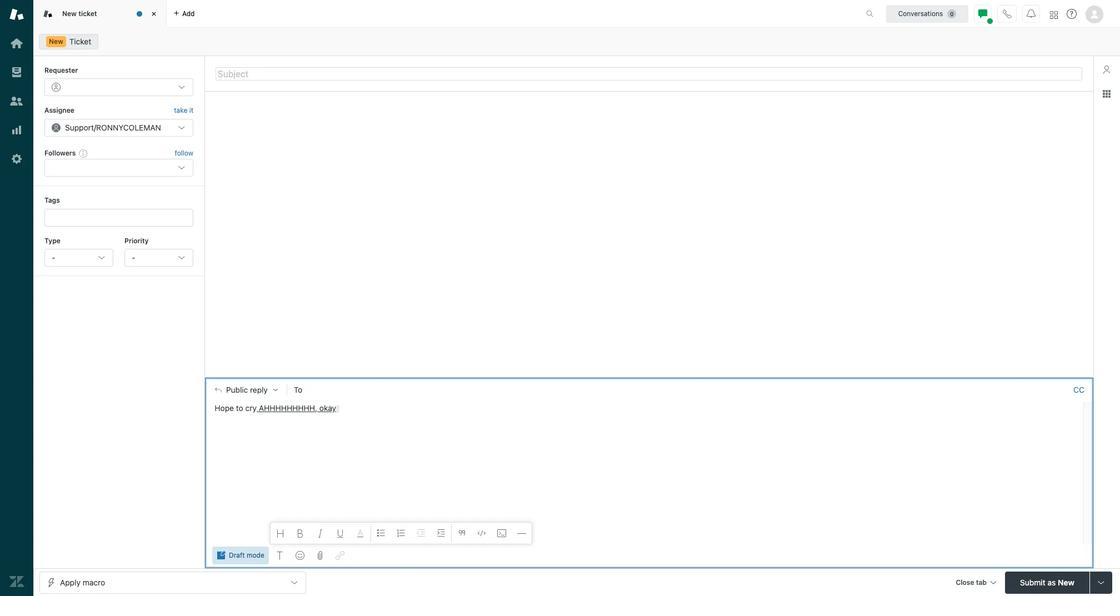 Task type: locate. For each thing, give the bounding box(es) containing it.
underline (cmd u) image
[[336, 529, 345, 538]]

minimize composer image
[[644, 373, 653, 382]]

secondary element
[[33, 31, 1120, 53]]

2 - from the left
[[132, 253, 135, 262]]

support
[[65, 123, 94, 132]]

2 - button from the left
[[124, 249, 193, 267]]

hope to cry ahhhhhhhhh, okay
[[215, 403, 336, 413]]

add
[[182, 9, 195, 18]]

conversations
[[898, 9, 943, 18]]

take it
[[174, 106, 193, 115]]

/
[[94, 123, 96, 132]]

horizontal rule (cmd shift l) image
[[517, 529, 526, 538]]

ticket
[[78, 9, 97, 18]]

okay
[[319, 403, 336, 413]]

tabs tab list
[[33, 0, 854, 28]]

0 horizontal spatial -
[[52, 253, 55, 262]]

requester
[[44, 66, 78, 74]]

- button down priority
[[124, 249, 193, 267]]

draft mode button
[[212, 547, 269, 564]]

followers
[[44, 149, 76, 157]]

- for priority
[[132, 253, 135, 262]]

assignee
[[44, 106, 74, 115]]

0 vertical spatial new
[[62, 9, 77, 18]]

-
[[52, 253, 55, 262], [132, 253, 135, 262]]

customers image
[[9, 94, 24, 108]]

apply
[[60, 578, 81, 587]]

None field
[[309, 384, 1069, 395]]

1 - button from the left
[[44, 249, 113, 267]]

tags
[[44, 196, 60, 205]]

submit
[[1020, 578, 1045, 587]]

info on adding followers image
[[79, 149, 88, 158]]

quote (cmd shift 9) image
[[457, 529, 466, 538]]

- down priority
[[132, 253, 135, 262]]

0 horizontal spatial - button
[[44, 249, 113, 267]]

new inside tab
[[62, 9, 77, 18]]

ronnycoleman
[[96, 123, 161, 132]]

decrease indent (cmd [) image
[[417, 529, 425, 538]]

new inside secondary element
[[49, 37, 63, 46]]

public reply button
[[205, 378, 287, 402]]

- button
[[44, 249, 113, 267], [124, 249, 193, 267]]

get help image
[[1067, 9, 1077, 19]]

1 horizontal spatial -
[[132, 253, 135, 262]]

customer context image
[[1102, 65, 1111, 74]]

macro
[[83, 578, 105, 587]]

add attachment image
[[315, 551, 324, 560]]

1 vertical spatial new
[[49, 37, 63, 46]]

- button for type
[[44, 249, 113, 267]]

assignee element
[[44, 119, 193, 137]]

apply macro
[[60, 578, 105, 587]]

insert emojis image
[[295, 551, 304, 560]]

numbered list (cmd shift 7) image
[[397, 529, 405, 538]]

ticket
[[69, 37, 91, 46]]

mode
[[247, 551, 264, 559]]

follow button
[[175, 148, 193, 158]]

1 horizontal spatial - button
[[124, 249, 193, 267]]

- down type
[[52, 253, 55, 262]]

draft mode
[[229, 551, 264, 559]]

it
[[189, 106, 193, 115]]

hope
[[215, 403, 234, 413]]

close image
[[148, 8, 159, 19]]

tab
[[976, 578, 987, 586]]

new
[[62, 9, 77, 18], [49, 37, 63, 46], [1058, 578, 1074, 587]]

add button
[[167, 0, 201, 27]]

zendesk support image
[[9, 7, 24, 22]]

Subject field
[[216, 67, 1082, 80]]

apps image
[[1102, 89, 1111, 98]]

close tab
[[956, 578, 987, 586]]

to
[[236, 403, 243, 413]]

new for new ticket
[[62, 9, 77, 18]]

1 - from the left
[[52, 253, 55, 262]]

- button down type
[[44, 249, 113, 267]]

cc
[[1073, 385, 1084, 394]]

draft
[[229, 551, 245, 559]]

zendesk products image
[[1050, 11, 1058, 19]]



Task type: describe. For each thing, give the bounding box(es) containing it.
- button for priority
[[124, 249, 193, 267]]

bulleted list (cmd shift 8) image
[[377, 529, 385, 538]]

Tags field
[[53, 212, 183, 223]]

2 vertical spatial new
[[1058, 578, 1074, 587]]

new ticket
[[62, 9, 97, 18]]

displays possible ticket submission types image
[[1097, 578, 1106, 587]]

reporting image
[[9, 123, 24, 137]]

admin image
[[9, 152, 24, 166]]

reply
[[250, 385, 268, 394]]

button displays agent's chat status as online. image
[[978, 9, 987, 18]]

as
[[1048, 578, 1056, 587]]

public reply
[[226, 385, 268, 394]]

zendesk image
[[9, 574, 24, 589]]

code span (ctrl shift 5) image
[[477, 529, 486, 538]]

increase indent (cmd ]) image
[[437, 529, 445, 538]]

views image
[[9, 65, 24, 79]]

follow
[[175, 149, 193, 157]]

close
[[956, 578, 974, 586]]

conversations button
[[886, 5, 968, 23]]

type
[[44, 236, 60, 245]]

italic (cmd i) image
[[316, 529, 325, 538]]

new ticket tab
[[33, 0, 167, 28]]

submit as new
[[1020, 578, 1074, 587]]

to
[[294, 385, 302, 394]]

take
[[174, 106, 187, 115]]

support / ronnycoleman
[[65, 123, 161, 132]]

public
[[226, 385, 248, 394]]

get started image
[[9, 36, 24, 51]]

format text image
[[275, 551, 284, 560]]

headings image
[[276, 529, 285, 538]]

code block (ctrl shift 6) image
[[497, 529, 506, 538]]

take it button
[[174, 105, 193, 117]]

bold (cmd b) image
[[296, 529, 305, 538]]

followers element
[[44, 159, 193, 177]]

new for new
[[49, 37, 63, 46]]

close tab button
[[951, 571, 1001, 595]]

main element
[[0, 0, 33, 596]]

- for type
[[52, 253, 55, 262]]

cry
[[245, 403, 257, 413]]

requester element
[[44, 79, 193, 96]]

priority
[[124, 236, 149, 245]]

ahhhhhhhhh,
[[259, 403, 317, 413]]

cc button
[[1073, 385, 1084, 395]]

add link (cmd k) image
[[335, 551, 344, 560]]

Public reply composer Draft mode text field
[[210, 402, 1080, 425]]

notifications image
[[1027, 9, 1036, 18]]



Task type: vqa. For each thing, say whether or not it's contained in the screenshot.
arrow down image associated with (United
no



